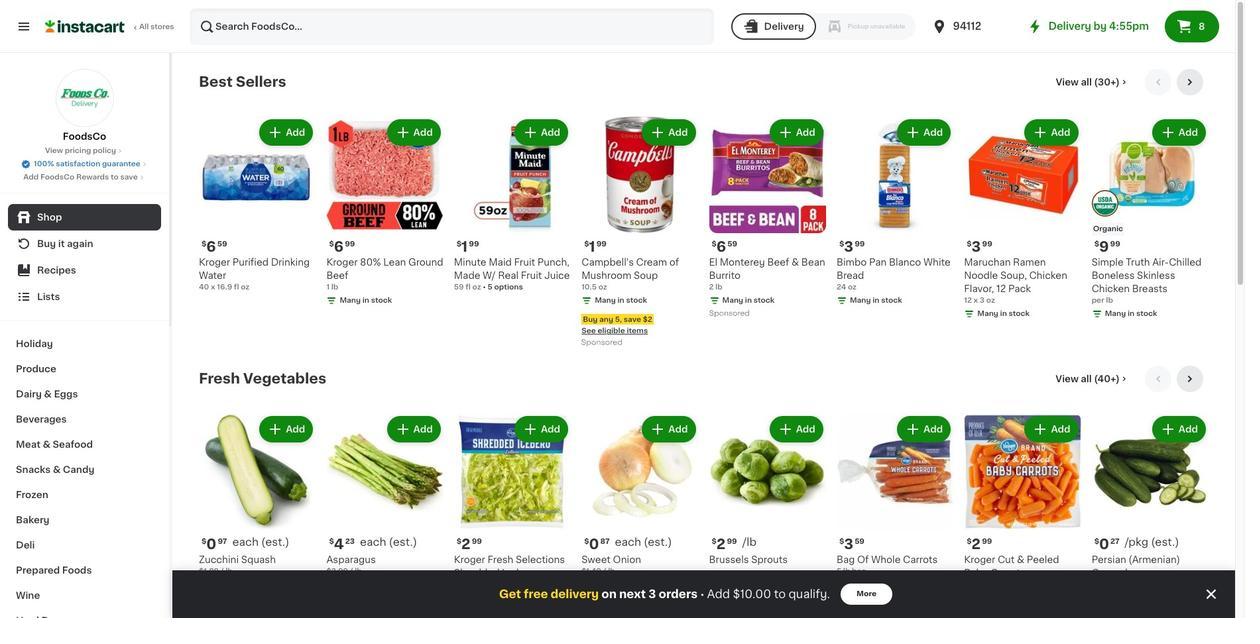 Task type: locate. For each thing, give the bounding box(es) containing it.
lb
[[332, 284, 339, 291], [716, 284, 723, 291], [1107, 297, 1114, 305], [226, 568, 233, 576], [355, 568, 362, 576], [608, 568, 615, 576], [844, 568, 851, 576], [625, 579, 631, 586]]

1 vertical spatial buy
[[583, 316, 598, 323]]

1 horizontal spatial x
[[974, 297, 979, 305]]

eligible
[[598, 328, 625, 335]]

lb inside the el monterey beef & bean burrito 2 lb
[[716, 284, 723, 291]]

0 vertical spatial beef
[[768, 258, 790, 268]]

2 fl from the left
[[466, 284, 471, 291]]

kroger
[[199, 258, 230, 268], [327, 258, 358, 268], [454, 556, 486, 565], [965, 556, 996, 565]]

59 down 'made'
[[454, 284, 464, 291]]

(est.) inside '$0.87 each (estimated)' element
[[644, 537, 672, 548]]

delivery
[[1049, 21, 1092, 31], [765, 22, 804, 31]]

many in stock
[[340, 297, 392, 305], [595, 297, 647, 305], [723, 297, 775, 305], [850, 297, 903, 305], [978, 311, 1030, 318], [1106, 311, 1158, 318], [850, 582, 903, 589], [595, 592, 647, 599]]

1 each (est.) from the left
[[232, 537, 290, 548]]

many in stock down the el monterey beef & bean burrito 2 lb
[[723, 297, 775, 305]]

foodsco up "view pricing policy" "link"
[[63, 132, 106, 141]]

0 horizontal spatial /
[[221, 568, 224, 576]]

kroger down "$ 6 99"
[[327, 258, 358, 268]]

1 all from the top
[[1082, 78, 1092, 87]]

3 each (est.) from the left
[[615, 537, 672, 548]]

to right $10.00
[[774, 590, 786, 600]]

add foodsco rewards to save
[[23, 174, 138, 181]]

stock for cream
[[626, 297, 647, 305]]

to down guarantee
[[111, 174, 119, 181]]

3 6 from the left
[[717, 240, 727, 254]]

$ 3 99 for maruchan
[[967, 240, 993, 254]]

1 0 from the left
[[207, 538, 217, 552]]

service type group
[[731, 13, 916, 40]]

get free delivery on next 3 orders • add $10.00 to qualify.
[[499, 590, 831, 600]]

in down the el monterey beef & bean burrito 2 lb
[[745, 297, 752, 305]]

99 right 9
[[1111, 241, 1121, 248]]

0 horizontal spatial each (est.)
[[232, 537, 290, 548]]

2 / from the left
[[350, 568, 353, 576]]

fruit
[[514, 258, 535, 268], [521, 272, 542, 281]]

snacks
[[16, 466, 51, 475]]

view inside "link"
[[45, 147, 63, 155]]

None search field
[[190, 8, 714, 45]]

& inside kroger cut & peeled baby carrots
[[1018, 556, 1025, 565]]

maruchan ramen noodle soup, chicken flavor, 12 pack 12 x 3 oz
[[965, 258, 1068, 305]]

$10.00
[[733, 590, 772, 600]]

0 vertical spatial carrots
[[903, 556, 938, 565]]

1 horizontal spatial 12
[[997, 285, 1007, 294]]

view inside 'popup button'
[[1056, 78, 1079, 87]]

1 vertical spatial to
[[774, 590, 786, 600]]

0 horizontal spatial $ 3 99
[[840, 240, 865, 254]]

kroger inside kroger purified drinking water 40 x 16.9 fl oz
[[199, 258, 230, 268]]

many up more
[[850, 582, 871, 589]]

1 inside the kroger 80% lean ground beef 1 lb
[[327, 284, 330, 291]]

0 horizontal spatial beef
[[327, 272, 349, 281]]

99 for kroger cut & peeled baby carrots
[[982, 538, 993, 546]]

bimbo
[[837, 258, 867, 268]]

1 down "$ 6 99"
[[327, 284, 330, 291]]

qualify.
[[789, 590, 831, 600]]

many in stock for burrito
[[723, 297, 775, 305]]

view left (40+)
[[1056, 375, 1079, 384]]

2 inside the el monterey beef & bean burrito 2 lb
[[709, 284, 714, 291]]

in up 5, on the bottom
[[618, 297, 625, 305]]

oz down mushroom
[[599, 284, 608, 291]]

0 vertical spatial buy
[[37, 239, 56, 249]]

$ 2 99 up baby on the bottom right of the page
[[967, 538, 993, 552]]

delivery inside 'button'
[[765, 22, 804, 31]]

40
[[199, 284, 209, 291]]

3 / from the left
[[603, 568, 607, 576]]

5 inside bag of whole carrots 5 lb bag
[[837, 568, 842, 576]]

add button for kroger cut & peeled baby carrots
[[1026, 418, 1078, 442]]

add for simple truth air-chilled boneless skinless chicken breasts
[[1179, 128, 1199, 137]]

0 for zucchini squash
[[207, 538, 217, 552]]

add button for brussels sprouts
[[771, 418, 822, 442]]

save up items
[[624, 316, 642, 323]]

view all (40+) button
[[1051, 366, 1135, 393]]

$ 2 99 up shredded
[[457, 538, 482, 552]]

$ 2 99 for kroger fresh selections shredded iceberg lettuce
[[457, 538, 482, 552]]

12 down soup,
[[997, 285, 1007, 294]]

2 horizontal spatial 1
[[589, 240, 595, 254]]

each (est.) inside $0.97 each (estimated) "element"
[[232, 537, 290, 548]]

1 $ 2 99 from the left
[[457, 538, 482, 552]]

oz inside the minute maid fruit punch, made w/ real fruit juice 59 fl oz • 5 options
[[473, 284, 481, 291]]

2 all from the top
[[1081, 375, 1092, 384]]

0 vertical spatial fresh
[[199, 372, 240, 386]]

oz down 'made'
[[473, 284, 481, 291]]

$ 2 99 inside $2.99 per pound element
[[712, 538, 737, 552]]

punch,
[[538, 258, 570, 268]]

$ 1 99 up campbell's
[[584, 240, 607, 254]]

main content
[[172, 53, 1236, 619]]

(est.) inside $4.23 each (estimated) "element"
[[389, 537, 417, 548]]

many in stock down bimbo  pan blanco white bread 24 oz
[[850, 297, 903, 305]]

lb right per
[[1107, 297, 1114, 305]]

many in stock inside product group
[[1106, 311, 1158, 318]]

noodle
[[965, 272, 999, 281]]

stock down the el monterey beef & bean burrito 2 lb
[[754, 297, 775, 305]]

5
[[488, 284, 493, 291], [837, 568, 842, 576]]

kroger inside kroger cut & peeled baby carrots
[[965, 556, 996, 565]]

kroger up baby on the bottom right of the page
[[965, 556, 996, 565]]

0 horizontal spatial 0
[[207, 538, 217, 552]]

(est.) up squash
[[261, 537, 290, 548]]

options
[[495, 284, 523, 291]]

add for brussels sprouts
[[796, 425, 816, 435]]

x inside kroger purified drinking water 40 x 16.9 fl oz
[[211, 284, 215, 291]]

1 vertical spatial fresh
[[488, 556, 514, 565]]

0 horizontal spatial •
[[483, 284, 486, 291]]

97
[[218, 538, 227, 546]]

$ inside $ 9 99
[[1095, 241, 1100, 248]]

shop link
[[8, 204, 161, 231]]

0 left 87 at the left of the page
[[589, 538, 599, 552]]

1 horizontal spatial fresh
[[488, 556, 514, 565]]

oz inside campbell's cream of mushroom soup 10.5 oz
[[599, 284, 608, 291]]

stock down breasts
[[1137, 311, 1158, 318]]

1 vertical spatial x
[[974, 297, 979, 305]]

lb up 0.59
[[608, 568, 615, 576]]

wine link
[[8, 584, 161, 609]]

frozen
[[16, 491, 48, 500]]

buy up see
[[583, 316, 598, 323]]

lb down bag
[[844, 568, 851, 576]]

5,
[[615, 316, 622, 323]]

99 inside $2.99 per pound element
[[727, 538, 737, 546]]

0 horizontal spatial buy
[[37, 239, 56, 249]]

2 0 from the left
[[589, 538, 599, 552]]

buy any 5, save $2 see eligible items
[[582, 316, 653, 335]]

1 (est.) from the left
[[261, 537, 290, 548]]

product group
[[199, 117, 316, 293], [327, 117, 444, 309], [454, 117, 571, 293], [582, 117, 699, 350], [709, 117, 826, 321], [837, 117, 954, 309], [965, 117, 1082, 323], [1092, 117, 1209, 323], [199, 414, 316, 604], [327, 414, 444, 604], [454, 414, 571, 619], [582, 414, 699, 604], [709, 414, 826, 567], [837, 414, 954, 594], [965, 414, 1082, 591], [1092, 414, 1209, 601]]

1 item carousel region from the top
[[199, 69, 1209, 356]]

lettuce
[[454, 582, 490, 592]]

1 vertical spatial foodsco
[[40, 174, 75, 181]]

in down the kroger 80% lean ground beef 1 lb
[[363, 297, 369, 305]]

1 fl from the left
[[234, 284, 239, 291]]

2 horizontal spatial each (est.)
[[615, 537, 672, 548]]

item carousel region containing fresh vegetables
[[199, 366, 1209, 619]]

view for fresh vegetables
[[1056, 375, 1079, 384]]

kroger for kroger 80% lean ground beef 1 lb
[[327, 258, 358, 268]]

el
[[709, 258, 718, 268]]

/
[[221, 568, 224, 576], [350, 568, 353, 576], [603, 568, 607, 576]]

/ inside sweet onion $1.49 / lb about 0.59 lb each
[[603, 568, 607, 576]]

many
[[340, 297, 361, 305], [595, 297, 616, 305], [723, 297, 744, 305], [850, 297, 871, 305], [978, 311, 999, 318], [1106, 311, 1127, 318], [850, 582, 871, 589], [595, 592, 616, 599]]

pricing
[[65, 147, 91, 155]]

59 up monterey
[[728, 241, 738, 248]]

2 horizontal spatial $ 2 99
[[967, 538, 993, 552]]

1 horizontal spatial carrots
[[991, 569, 1026, 578]]

6 up the kroger 80% lean ground beef 1 lb
[[334, 240, 344, 254]]

$ 1 99 for campbell's cream of mushroom soup
[[584, 240, 607, 254]]

99 up minute
[[469, 241, 479, 248]]

delivery by 4:55pm
[[1049, 21, 1150, 31]]

many for lb
[[850, 582, 871, 589]]

1 horizontal spatial fl
[[466, 284, 471, 291]]

1 horizontal spatial •
[[701, 590, 705, 600]]

6 up el
[[717, 240, 727, 254]]

3 $ 2 99 from the left
[[967, 538, 993, 552]]

many in stock for skinless
[[1106, 311, 1158, 318]]

each (est.) up squash
[[232, 537, 290, 548]]

$ inside $ 0 97
[[202, 538, 207, 546]]

(est.) inside $0.97 each (estimated) "element"
[[261, 537, 290, 548]]

view inside popup button
[[1056, 375, 1079, 384]]

stock for ramen
[[1009, 311, 1030, 318]]

$ inside $ 0 87
[[584, 538, 589, 546]]

1 vertical spatial beef
[[327, 272, 349, 281]]

purified
[[233, 258, 269, 268]]

/ for sweet
[[603, 568, 607, 576]]

each up onion
[[615, 537, 641, 548]]

many in stock for 10.5
[[595, 297, 647, 305]]

1 horizontal spatial $ 2 99
[[712, 538, 737, 552]]

$3.99
[[327, 568, 348, 576]]

save down guarantee
[[120, 174, 138, 181]]

add for asparagus
[[414, 425, 433, 435]]

candy
[[63, 466, 95, 475]]

3 for bag of whole carrots
[[845, 538, 854, 552]]

each (est.) inside '$0.87 each (estimated)' element
[[615, 537, 672, 548]]

2 $ 6 59 from the left
[[712, 240, 738, 254]]

beef down "$ 6 99"
[[327, 272, 349, 281]]

3 for bimbo  pan blanco white bread
[[845, 240, 854, 254]]

0 vertical spatial view
[[1056, 78, 1079, 87]]

chicken inside 'maruchan ramen noodle soup, chicken flavor, 12 pack 12 x 3 oz'
[[1030, 272, 1068, 281]]

add for kroger purified drinking water
[[286, 128, 305, 137]]

1 vertical spatial item carousel region
[[199, 366, 1209, 619]]

99 for campbell's cream of mushroom soup
[[597, 241, 607, 248]]

1 vertical spatial chicken
[[1092, 285, 1130, 294]]

0 horizontal spatial sponsored badge image
[[582, 340, 622, 347]]

guarantee
[[102, 161, 141, 168]]

soup,
[[1001, 272, 1027, 281]]

1 vertical spatial carrots
[[991, 569, 1026, 578]]

3 0 from the left
[[1100, 538, 1110, 552]]

el monterey beef & bean burrito 2 lb
[[709, 258, 826, 291]]

2 item carousel region from the top
[[199, 366, 1209, 619]]

zucchini
[[199, 556, 239, 565]]

0 vertical spatial to
[[111, 174, 119, 181]]

99 inside $ 9 99
[[1111, 241, 1121, 248]]

99 up maruchan
[[983, 241, 993, 248]]

foodsco logo image
[[55, 69, 114, 127]]

(est.) inside the $0.27 per package (estimated) element
[[1152, 537, 1180, 548]]

view pricing policy link
[[45, 146, 124, 157]]

add
[[286, 128, 305, 137], [414, 128, 433, 137], [541, 128, 561, 137], [669, 128, 688, 137], [796, 128, 816, 137], [924, 128, 943, 137], [1052, 128, 1071, 137], [1179, 128, 1199, 137], [23, 174, 39, 181], [286, 425, 305, 435], [414, 425, 433, 435], [541, 425, 561, 435], [669, 425, 688, 435], [796, 425, 816, 435], [924, 425, 943, 435], [1052, 425, 1071, 435], [1179, 425, 1199, 435], [707, 590, 730, 600]]

many in stock up more
[[850, 582, 903, 589]]

3 right next
[[649, 590, 656, 600]]

lists link
[[8, 284, 161, 310]]

$ up bag
[[840, 538, 845, 546]]

3 up bag
[[845, 538, 854, 552]]

1 vertical spatial 5
[[837, 568, 842, 576]]

0 horizontal spatial carrots
[[903, 556, 938, 565]]

lb inside the kroger 80% lean ground beef 1 lb
[[332, 284, 339, 291]]

0 horizontal spatial to
[[111, 174, 119, 181]]

2 horizontal spatial 0
[[1100, 538, 1110, 552]]

lb inside bag of whole carrots 5 lb bag
[[844, 568, 851, 576]]

0 left 97 at the left bottom of the page
[[207, 538, 217, 552]]

3 (est.) from the left
[[644, 537, 672, 548]]

99 for minute maid fruit punch, made w/ real fruit juice
[[469, 241, 479, 248]]

3 up maruchan
[[972, 240, 981, 254]]

$ 6 59 up el
[[712, 240, 738, 254]]

burrito
[[709, 272, 741, 281]]

1 horizontal spatial save
[[624, 316, 642, 323]]

add for maruchan ramen noodle soup, chicken flavor, 12 pack
[[1052, 128, 1071, 137]]

each (est.) inside $4.23 each (estimated) "element"
[[360, 537, 417, 548]]

buy inside buy any 5, save $2 see eligible items
[[583, 316, 598, 323]]

0 horizontal spatial 12
[[965, 297, 972, 305]]

$ 3 99 up bimbo
[[840, 240, 865, 254]]

1 horizontal spatial to
[[774, 590, 786, 600]]

10.5
[[582, 284, 597, 291]]

1 $ 3 99 from the left
[[840, 240, 865, 254]]

in for lb
[[873, 582, 880, 589]]

$ 2 99
[[457, 538, 482, 552], [712, 538, 737, 552], [967, 538, 993, 552]]

kroger up water
[[199, 258, 230, 268]]

lb inside the zucchini squash $1.89 / lb
[[226, 568, 233, 576]]

2 $ 3 99 from the left
[[967, 240, 993, 254]]

stock down bimbo  pan blanco white bread 24 oz
[[882, 297, 903, 305]]

fruit right real
[[521, 272, 542, 281]]

1 horizontal spatial $ 3 99
[[967, 240, 993, 254]]

many inside product group
[[1106, 311, 1127, 318]]

0 horizontal spatial fl
[[234, 284, 239, 291]]

stock inside product group
[[1137, 311, 1158, 318]]

kroger inside the kroger 80% lean ground beef 1 lb
[[327, 258, 358, 268]]

kroger for kroger fresh selections shredded iceberg lettuce
[[454, 556, 486, 565]]

2 each (est.) from the left
[[360, 537, 417, 548]]

to
[[111, 174, 119, 181], [774, 590, 786, 600]]

add button
[[261, 121, 312, 145], [388, 121, 440, 145], [516, 121, 567, 145], [644, 121, 695, 145], [771, 121, 822, 145], [899, 121, 950, 145], [1026, 121, 1078, 145], [1154, 121, 1205, 145], [261, 418, 312, 442], [388, 418, 440, 442], [516, 418, 567, 442], [644, 418, 695, 442], [771, 418, 822, 442], [899, 418, 950, 442], [1026, 418, 1078, 442], [1154, 418, 1205, 442]]

asparagus
[[327, 556, 376, 565]]

add button for zucchini squash
[[261, 418, 312, 442]]

99 inside "$ 6 99"
[[345, 241, 355, 248]]

beef
[[768, 258, 790, 268], [327, 272, 349, 281]]

1 / from the left
[[221, 568, 224, 576]]

1 horizontal spatial 5
[[837, 568, 842, 576]]

100% satisfaction guarantee
[[34, 161, 141, 168]]

2 $ 1 99 from the left
[[584, 240, 607, 254]]

1 vertical spatial view
[[45, 147, 63, 155]]

view left the (30+)
[[1056, 78, 1079, 87]]

sweet onion $1.49 / lb about 0.59 lb each
[[582, 556, 651, 586]]

1 vertical spatial all
[[1081, 375, 1092, 384]]

3 inside 'maruchan ramen noodle soup, chicken flavor, 12 pack 12 x 3 oz'
[[980, 297, 985, 305]]

99 for maruchan ramen noodle soup, chicken flavor, 12 pack
[[983, 241, 993, 248]]

add button for sweet onion
[[644, 418, 695, 442]]

1 horizontal spatial $ 1 99
[[584, 240, 607, 254]]

fresh left vegetables on the left bottom of the page
[[199, 372, 240, 386]]

in for 10.5
[[618, 297, 625, 305]]

maid
[[489, 258, 512, 268]]

deli
[[16, 541, 35, 551]]

sweet
[[582, 556, 611, 565]]

lb down "asparagus"
[[355, 568, 362, 576]]

$ up bimbo
[[840, 241, 845, 248]]

in down breasts
[[1128, 311, 1135, 318]]

stock down the kroger 80% lean ground beef 1 lb
[[371, 297, 392, 305]]

add for minute maid fruit punch, made w/ real fruit juice
[[541, 128, 561, 137]]

1 6 from the left
[[207, 240, 216, 254]]

item carousel region
[[199, 69, 1209, 356], [199, 366, 1209, 619]]

lb up next
[[625, 579, 631, 586]]

bean
[[802, 258, 826, 268]]

sponsored badge image
[[709, 310, 750, 318], [582, 340, 622, 347]]

add for zucchini squash
[[286, 425, 305, 435]]

1 vertical spatial •
[[701, 590, 705, 600]]

1 horizontal spatial 1
[[462, 240, 468, 254]]

/ right $1.49
[[603, 568, 607, 576]]

1 horizontal spatial sponsored badge image
[[709, 310, 750, 318]]

many for skinless
[[1106, 311, 1127, 318]]

12
[[997, 285, 1007, 294], [965, 297, 972, 305]]

2 horizontal spatial 6
[[717, 240, 727, 254]]

/ inside the zucchini squash $1.89 / lb
[[221, 568, 224, 576]]

1 $ 1 99 from the left
[[457, 240, 479, 254]]

boneless
[[1092, 272, 1135, 281]]

0 vertical spatial 12
[[997, 285, 1007, 294]]

1 horizontal spatial each (est.)
[[360, 537, 417, 548]]

4 (est.) from the left
[[1152, 537, 1180, 548]]

87
[[601, 538, 610, 546]]

12 down flavor,
[[965, 297, 972, 305]]

add for sweet onion
[[669, 425, 688, 435]]

each (est.)
[[232, 537, 290, 548], [360, 537, 417, 548], [615, 537, 672, 548]]

0 vertical spatial save
[[120, 174, 138, 181]]

1 horizontal spatial /
[[350, 568, 353, 576]]

buy left it
[[37, 239, 56, 249]]

add foodsco rewards to save link
[[23, 172, 146, 183]]

more
[[857, 591, 877, 598]]

1 horizontal spatial 6
[[334, 240, 344, 254]]

onion
[[613, 556, 641, 565]]

2 horizontal spatial /
[[603, 568, 607, 576]]

& left bean
[[792, 258, 800, 268]]

& right cut
[[1018, 556, 1025, 565]]

prepared foods
[[16, 566, 92, 576]]

stock down pack
[[1009, 311, 1030, 318]]

view all (30+)
[[1056, 78, 1120, 87]]

/pkg (est.)
[[1125, 537, 1180, 548]]

1 up campbell's
[[589, 240, 595, 254]]

many down bread
[[850, 297, 871, 305]]

carrots right whole
[[903, 556, 938, 565]]

$ inside "$ 6 99"
[[329, 241, 334, 248]]

bakery link
[[8, 508, 161, 533]]

0 horizontal spatial $ 6 59
[[202, 240, 227, 254]]

fresh inside kroger fresh selections shredded iceberg lettuce
[[488, 556, 514, 565]]

0 horizontal spatial 6
[[207, 240, 216, 254]]

in for burrito
[[745, 297, 752, 305]]

dairy & eggs
[[16, 390, 78, 399]]

lb down burrito
[[716, 284, 723, 291]]

many in stock down 0.59
[[595, 592, 647, 599]]

lb down "$ 6 99"
[[332, 284, 339, 291]]

99 up the kroger 80% lean ground beef 1 lb
[[345, 241, 355, 248]]

each up squash
[[232, 537, 259, 548]]

stock for of
[[882, 582, 903, 589]]

& left the eggs
[[44, 390, 52, 399]]

59 up of
[[855, 538, 865, 546]]

recipes
[[37, 266, 76, 275]]

59 for el monterey beef & bean burrito
[[728, 241, 738, 248]]

0 vertical spatial all
[[1082, 78, 1092, 87]]

5 down "w/" in the left of the page
[[488, 284, 493, 291]]

stock down bag of whole carrots 5 lb bag
[[882, 582, 903, 589]]

$ left 87 at the left of the page
[[584, 538, 589, 546]]

fl down 'made'
[[466, 284, 471, 291]]

all inside popup button
[[1081, 375, 1092, 384]]

all left (40+)
[[1081, 375, 1092, 384]]

59
[[217, 241, 227, 248], [728, 241, 738, 248], [454, 284, 464, 291], [855, 538, 865, 546]]

1 horizontal spatial delivery
[[1049, 21, 1092, 31]]

1 $ 6 59 from the left
[[202, 240, 227, 254]]

add for persian (armenian) cucumber
[[1179, 425, 1199, 435]]

stock for truth
[[1137, 311, 1158, 318]]

0 horizontal spatial chicken
[[1030, 272, 1068, 281]]

many in stock for flavor,
[[978, 311, 1030, 318]]

• right orders on the right
[[701, 590, 705, 600]]

shredded
[[454, 569, 500, 578]]

meat & seafood link
[[8, 432, 161, 458]]

(est.) right 23 at bottom left
[[389, 537, 417, 548]]

all
[[1082, 78, 1092, 87], [1081, 375, 1092, 384]]

0 horizontal spatial 1
[[327, 284, 330, 291]]

$ 6 59
[[202, 240, 227, 254], [712, 240, 738, 254]]

0 horizontal spatial x
[[211, 284, 215, 291]]

2 $ 2 99 from the left
[[712, 538, 737, 552]]

fresh up iceberg
[[488, 556, 514, 565]]

2 vertical spatial view
[[1056, 375, 1079, 384]]

59 inside "$ 3 59"
[[855, 538, 865, 546]]

1 vertical spatial save
[[624, 316, 642, 323]]

oz down flavor,
[[987, 297, 996, 305]]

0 horizontal spatial 5
[[488, 284, 493, 291]]

many in stock down the kroger 80% lean ground beef 1 lb
[[340, 297, 392, 305]]

each (est.) up onion
[[615, 537, 672, 548]]

0 horizontal spatial $ 1 99
[[457, 240, 479, 254]]

$ 1 99 up minute
[[457, 240, 479, 254]]

$ up brussels
[[712, 538, 717, 546]]

• down "w/" in the left of the page
[[483, 284, 486, 291]]

x
[[211, 284, 215, 291], [974, 297, 979, 305]]

view
[[1056, 78, 1079, 87], [45, 147, 63, 155], [1056, 375, 1079, 384]]

carrots down cut
[[991, 569, 1026, 578]]

2 (est.) from the left
[[389, 537, 417, 548]]

3 inside get free delivery on next 3 orders • add $10.00 to qualify.
[[649, 590, 656, 600]]

fruit up real
[[514, 258, 535, 268]]

satisfaction
[[56, 161, 100, 168]]

(est.) for asparagus
[[389, 537, 417, 548]]

$ 6 59 for el monterey beef & bean burrito
[[712, 240, 738, 254]]

/ down zucchini
[[221, 568, 224, 576]]

policy
[[93, 147, 116, 155]]

99 up shredded
[[472, 538, 482, 546]]

1 horizontal spatial 0
[[589, 538, 599, 552]]

1 horizontal spatial chicken
[[1092, 285, 1130, 294]]

6 for el monterey beef & bean burrito
[[717, 240, 727, 254]]

0 vertical spatial •
[[483, 284, 486, 291]]

0 horizontal spatial $ 2 99
[[457, 538, 482, 552]]

1 horizontal spatial beef
[[768, 258, 790, 268]]

stock for pan
[[882, 297, 903, 305]]

& right meat on the left of the page
[[43, 440, 50, 450]]

$2.99 per pound element
[[709, 536, 826, 554]]

chicken down ramen
[[1030, 272, 1068, 281]]

0 vertical spatial chicken
[[1030, 272, 1068, 281]]

each (est.) for sweet onion
[[615, 537, 672, 548]]

produce
[[16, 365, 56, 374]]

beef inside the el monterey beef & bean burrito 2 lb
[[768, 258, 790, 268]]

& for eggs
[[44, 390, 52, 399]]

2 6 from the left
[[334, 240, 344, 254]]

1 horizontal spatial buy
[[583, 316, 598, 323]]

99 up campbell's
[[597, 241, 607, 248]]

each
[[232, 537, 259, 548], [360, 537, 386, 548], [615, 537, 641, 548], [633, 579, 651, 586]]

zucchini squash $1.89 / lb
[[199, 556, 276, 576]]

1 horizontal spatial $ 6 59
[[712, 240, 738, 254]]

•
[[483, 284, 486, 291], [701, 590, 705, 600]]

0 inside "element"
[[207, 538, 217, 552]]

kroger inside kroger fresh selections shredded iceberg lettuce
[[454, 556, 486, 565]]

0 vertical spatial item carousel region
[[199, 69, 1209, 356]]

0 horizontal spatial delivery
[[765, 22, 804, 31]]

each (est.) right 23 at bottom left
[[360, 537, 417, 548]]

all inside 'popup button'
[[1082, 78, 1092, 87]]

add button for bag of whole carrots
[[899, 418, 950, 442]]

carrots inside kroger cut & peeled baby carrots
[[991, 569, 1026, 578]]

oz inside kroger purified drinking water 40 x 16.9 fl oz
[[241, 284, 250, 291]]

about
[[582, 579, 604, 586]]

many in stock down breasts
[[1106, 311, 1158, 318]]

add button for minute maid fruit punch, made w/ real fruit juice
[[516, 121, 567, 145]]

& inside the el monterey beef & bean burrito 2 lb
[[792, 258, 800, 268]]

1 vertical spatial sponsored badge image
[[582, 340, 622, 347]]

0 vertical spatial x
[[211, 284, 215, 291]]

buy for buy any 5, save $2 see eligible items
[[583, 316, 598, 323]]

to inside the add foodsco rewards to save link
[[111, 174, 119, 181]]

item badge image
[[1092, 190, 1119, 217]]

0 vertical spatial 5
[[488, 284, 493, 291]]

minute maid fruit punch, made w/ real fruit juice 59 fl oz • 5 options
[[454, 258, 570, 291]]



Task type: describe. For each thing, give the bounding box(es) containing it.
in for skinless
[[1128, 311, 1135, 318]]

many down 0.59
[[595, 592, 616, 599]]

$ up maruchan
[[967, 241, 972, 248]]

(est.) for zucchini squash
[[261, 537, 290, 548]]

delivery
[[551, 590, 599, 600]]

water
[[199, 272, 226, 281]]

air-
[[1153, 258, 1170, 268]]

add button for maruchan ramen noodle soup, chicken flavor, 12 pack
[[1026, 121, 1078, 145]]

oz inside 'maruchan ramen noodle soup, chicken flavor, 12 pack 12 x 3 oz'
[[987, 297, 996, 305]]

frozen link
[[8, 483, 161, 508]]

stock right on
[[626, 592, 647, 599]]

delivery for delivery
[[765, 22, 804, 31]]

94112
[[954, 21, 982, 31]]

in right on
[[618, 592, 625, 599]]

all stores link
[[45, 8, 175, 45]]

1 vertical spatial 12
[[965, 297, 972, 305]]

0 vertical spatial fruit
[[514, 258, 535, 268]]

oz inside bimbo  pan blanco white bread 24 oz
[[848, 284, 857, 291]]

$ 6 59 for kroger purified drinking water
[[202, 240, 227, 254]]

next
[[620, 590, 646, 600]]

1 vertical spatial fruit
[[521, 272, 542, 281]]

cream
[[637, 258, 668, 268]]

stock for 80%
[[371, 297, 392, 305]]

lean
[[384, 258, 406, 268]]

$ up el
[[712, 241, 717, 248]]

to inside get free delivery on next 3 orders • add $10.00 to qualify.
[[774, 590, 786, 600]]

$ inside $ 0 27
[[1095, 538, 1100, 546]]

kroger for kroger purified drinking water 40 x 16.9 fl oz
[[199, 258, 230, 268]]

iceberg
[[502, 569, 538, 578]]

eggs
[[54, 390, 78, 399]]

drinking
[[271, 258, 310, 268]]

wine
[[16, 592, 40, 601]]

add for kroger cut & peeled baby carrots
[[1052, 425, 1071, 435]]

0 horizontal spatial save
[[120, 174, 138, 181]]

bag
[[837, 556, 855, 565]]

0 vertical spatial foodsco
[[63, 132, 106, 141]]

it
[[58, 239, 65, 249]]

$1.89
[[199, 568, 219, 576]]

$0.97 each (estimated) element
[[199, 536, 316, 554]]

snacks & candy link
[[8, 458, 161, 483]]

$ 0 87
[[584, 538, 610, 552]]

many for 10.5
[[595, 297, 616, 305]]

1 for campbell's cream of mushroom soup
[[589, 240, 595, 254]]

persian (armenian) cucumber
[[1092, 556, 1181, 578]]

bimbo  pan blanco white bread 24 oz
[[837, 258, 951, 291]]

produce link
[[8, 357, 161, 382]]

free
[[524, 590, 548, 600]]

$ 3 99 for bimbo
[[840, 240, 865, 254]]

0 for persian (armenian) cucumber
[[1100, 538, 1110, 552]]

prepared foods link
[[8, 559, 161, 584]]

foods
[[62, 566, 92, 576]]

buy for buy it again
[[37, 239, 56, 249]]

each (est.) for zucchini squash
[[232, 537, 290, 548]]

• inside the minute maid fruit punch, made w/ real fruit juice 59 fl oz • 5 options
[[483, 284, 486, 291]]

treatment tracker modal dialog
[[172, 571, 1236, 619]]

8
[[1199, 22, 1206, 31]]

each (est.) for asparagus
[[360, 537, 417, 548]]

view all (40+)
[[1056, 375, 1120, 384]]

0 for sweet onion
[[589, 538, 599, 552]]

many in stock for 1
[[340, 297, 392, 305]]

in for flavor,
[[1001, 311, 1008, 318]]

8 button
[[1165, 11, 1220, 42]]

100%
[[34, 161, 54, 168]]

juice
[[545, 272, 570, 281]]

many for burrito
[[723, 297, 744, 305]]

99 for bimbo  pan blanco white bread
[[855, 241, 865, 248]]

main content containing best sellers
[[172, 53, 1236, 619]]

/pkg
[[1125, 537, 1149, 548]]

orders
[[659, 590, 698, 600]]

seafood
[[53, 440, 93, 450]]

w/
[[483, 272, 496, 281]]

27
[[1111, 538, 1120, 546]]

kroger fresh selections shredded iceberg lettuce
[[454, 556, 565, 592]]

/ for zucchini
[[221, 568, 224, 576]]

brussels
[[709, 556, 749, 565]]

Search field
[[191, 9, 713, 44]]

product group containing 4
[[327, 414, 444, 604]]

all stores
[[139, 23, 174, 31]]

0 vertical spatial sponsored badge image
[[709, 310, 750, 318]]

0 horizontal spatial fresh
[[199, 372, 240, 386]]

see
[[582, 328, 596, 335]]

on
[[602, 590, 617, 600]]

add for kroger fresh selections shredded iceberg lettuce
[[541, 425, 561, 435]]

view pricing policy
[[45, 147, 116, 155]]

cut
[[998, 556, 1015, 565]]

baby
[[965, 569, 989, 578]]

fl inside the minute maid fruit punch, made w/ real fruit juice 59 fl oz • 5 options
[[466, 284, 471, 291]]

beef inside the kroger 80% lean ground beef 1 lb
[[327, 272, 349, 281]]

80%
[[360, 258, 381, 268]]

59 for bag of whole carrots
[[855, 538, 865, 546]]

& for candy
[[53, 466, 61, 475]]

lists
[[37, 293, 60, 302]]

all for 2
[[1081, 375, 1092, 384]]

recipes link
[[8, 257, 161, 284]]

$ up shredded
[[457, 538, 462, 546]]

made
[[454, 272, 481, 281]]

stock for monterey
[[754, 297, 775, 305]]

$ up minute
[[457, 241, 462, 248]]

simple truth air-chilled boneless skinless chicken breasts per lb
[[1092, 258, 1202, 305]]

$ up water
[[202, 241, 207, 248]]

$4.23 each (estimated) element
[[327, 536, 444, 554]]

each for asparagus
[[360, 537, 386, 548]]

5 inside the minute maid fruit punch, made w/ real fruit juice 59 fl oz • 5 options
[[488, 284, 493, 291]]

$0.27 per package (estimated) element
[[1092, 536, 1209, 554]]

add for kroger 80% lean ground beef
[[414, 128, 433, 137]]

4
[[334, 538, 344, 552]]

add for bag of whole carrots
[[924, 425, 943, 435]]

6 for kroger 80% lean ground beef
[[334, 240, 344, 254]]

x inside 'maruchan ramen noodle soup, chicken flavor, 12 pack 12 x 3 oz'
[[974, 297, 979, 305]]

save inside buy any 5, save $2 see eligible items
[[624, 316, 642, 323]]

99 for kroger 80% lean ground beef
[[345, 241, 355, 248]]

$ 6 99
[[329, 240, 355, 254]]

product group containing 9
[[1092, 117, 1209, 323]]

each for zucchini squash
[[232, 537, 259, 548]]

organic
[[1094, 226, 1124, 233]]

59 inside the minute maid fruit punch, made w/ real fruit juice 59 fl oz • 5 options
[[454, 284, 464, 291]]

$ inside "$ 3 59"
[[840, 538, 845, 546]]

item carousel region containing best sellers
[[199, 69, 1209, 356]]

(armenian)
[[1129, 556, 1181, 565]]

whole
[[872, 556, 901, 565]]

truth
[[1127, 258, 1151, 268]]

/ inside the 'asparagus $3.99 / lb'
[[350, 568, 353, 576]]

• inside get free delivery on next 3 orders • add $10.00 to qualify.
[[701, 590, 705, 600]]

99 for simple truth air-chilled boneless skinless chicken breasts
[[1111, 241, 1121, 248]]

flavor,
[[965, 285, 995, 294]]

(40+)
[[1095, 375, 1120, 384]]

each for sweet onion
[[615, 537, 641, 548]]

$ 1 99 for minute maid fruit punch, made w/ real fruit juice
[[457, 240, 479, 254]]

foodsco link
[[55, 69, 114, 143]]

view for best sellers
[[1056, 78, 1079, 87]]

chicken inside simple truth air-chilled boneless skinless chicken breasts per lb
[[1092, 285, 1130, 294]]

each inside sweet onion $1.49 / lb about 0.59 lb each
[[633, 579, 651, 586]]

59 for kroger purified drinking water
[[217, 241, 227, 248]]

dairy & eggs link
[[8, 382, 161, 407]]

94112 button
[[932, 8, 1012, 45]]

23
[[345, 538, 355, 546]]

ground
[[409, 258, 444, 268]]

of
[[858, 556, 869, 565]]

sprouts
[[752, 556, 788, 565]]

add button for bimbo  pan blanco white bread
[[899, 121, 950, 145]]

1 for minute maid fruit punch, made w/ real fruit juice
[[462, 240, 468, 254]]

holiday link
[[8, 332, 161, 357]]

add button for persian (armenian) cucumber
[[1154, 418, 1205, 442]]

meat
[[16, 440, 40, 450]]

add for bimbo  pan blanco white bread
[[924, 128, 943, 137]]

$ 3 59
[[840, 538, 865, 552]]

2 up brussels
[[717, 538, 726, 552]]

$ up campbell's
[[584, 241, 589, 248]]

monterey
[[720, 258, 765, 268]]

bag of whole carrots 5 lb bag
[[837, 556, 938, 576]]

$ 9 99
[[1095, 240, 1121, 254]]

$ inside $ 4 23
[[329, 538, 334, 546]]

campbell's
[[582, 258, 634, 268]]

& for seafood
[[43, 440, 50, 450]]

maruchan
[[965, 258, 1011, 268]]

add button for kroger fresh selections shredded iceberg lettuce
[[516, 418, 567, 442]]

/lb
[[743, 537, 757, 548]]

$0.87 each (estimated) element
[[582, 536, 699, 554]]

many in stock for lb
[[850, 582, 903, 589]]

peeled
[[1027, 556, 1060, 565]]

in for 24
[[873, 297, 880, 305]]

stores
[[151, 23, 174, 31]]

(est.) for sweet onion
[[644, 537, 672, 548]]

many for 24
[[850, 297, 871, 305]]

(est.) for persian (armenian) cucumber
[[1152, 537, 1180, 548]]

instacart logo image
[[45, 19, 125, 34]]

6 for kroger purified drinking water
[[207, 240, 216, 254]]

add button for kroger purified drinking water
[[261, 121, 312, 145]]

$ up baby on the bottom right of the page
[[967, 538, 972, 546]]

simple
[[1092, 258, 1124, 268]]

4:55pm
[[1110, 21, 1150, 31]]

many for 1
[[340, 297, 361, 305]]

carrots inside bag of whole carrots 5 lb bag
[[903, 556, 938, 565]]

lb inside the 'asparagus $3.99 / lb'
[[355, 568, 362, 576]]

99 for kroger fresh selections shredded iceberg lettuce
[[472, 538, 482, 546]]

by
[[1094, 21, 1107, 31]]

all for 3
[[1082, 78, 1092, 87]]

$ 2 99 for kroger cut & peeled baby carrots
[[967, 538, 993, 552]]

prepared
[[16, 566, 60, 576]]

lb inside simple truth air-chilled boneless skinless chicken breasts per lb
[[1107, 297, 1114, 305]]

kroger for kroger cut & peeled baby carrots
[[965, 556, 996, 565]]

fl inside kroger purified drinking water 40 x 16.9 fl oz
[[234, 284, 239, 291]]

2 up shredded
[[462, 538, 471, 552]]

beverages link
[[8, 407, 161, 432]]

squash
[[241, 556, 276, 565]]

2 up baby on the bottom right of the page
[[972, 538, 981, 552]]

delivery button
[[731, 13, 816, 40]]

in for 1
[[363, 297, 369, 305]]

many for flavor,
[[978, 311, 999, 318]]

$ 0 97
[[202, 538, 227, 552]]

many in stock for 24
[[850, 297, 903, 305]]

add button for simple truth air-chilled boneless skinless chicken breasts
[[1154, 121, 1205, 145]]

add button for asparagus
[[388, 418, 440, 442]]

asparagus $3.99 / lb
[[327, 556, 376, 576]]

delivery for delivery by 4:55pm
[[1049, 21, 1092, 31]]

add inside get free delivery on next 3 orders • add $10.00 to qualify.
[[707, 590, 730, 600]]

add button for kroger 80% lean ground beef
[[388, 121, 440, 145]]



Task type: vqa. For each thing, say whether or not it's contained in the screenshot.
'being'
no



